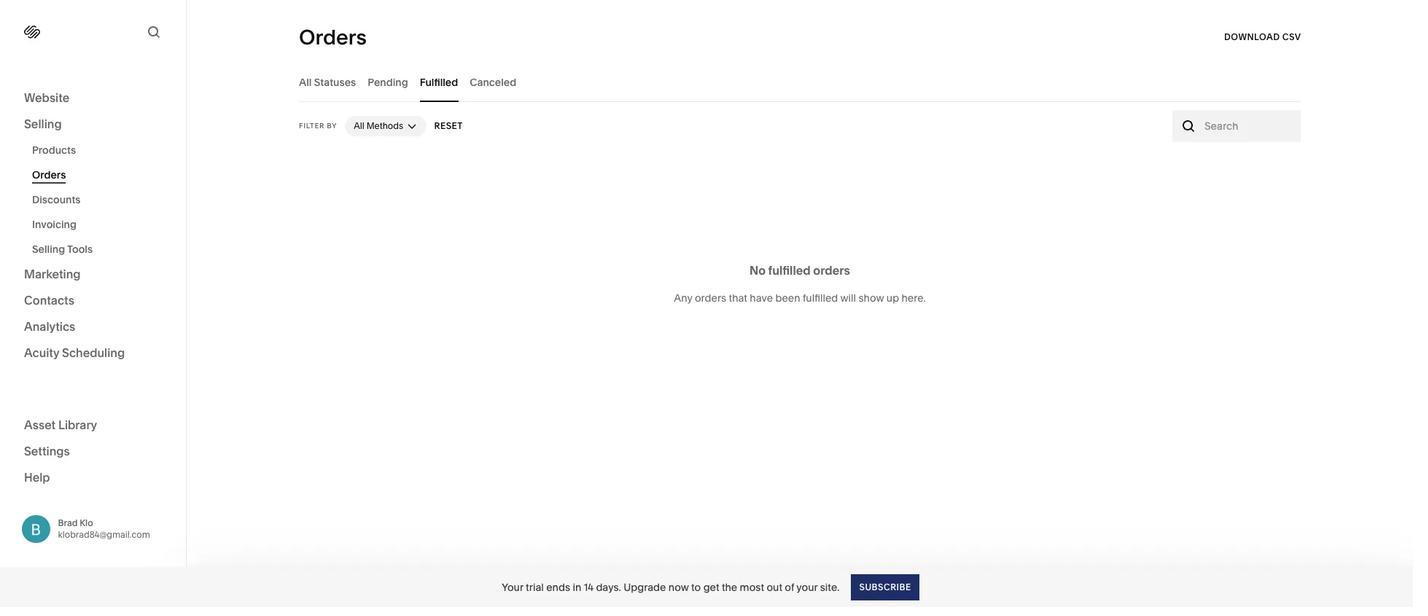 Task type: locate. For each thing, give the bounding box(es) containing it.
get
[[704, 581, 720, 594]]

filter by
[[299, 122, 337, 130]]

your trial ends in 14 days. upgrade now to get the most out of your site.
[[502, 581, 840, 594]]

asset library link
[[24, 417, 162, 434]]

all left methods
[[354, 120, 365, 131]]

upgrade
[[624, 581, 666, 594]]

invoicing
[[32, 218, 77, 231]]

fulfilled
[[769, 263, 811, 278], [803, 292, 838, 305]]

products link
[[32, 138, 170, 163]]

selling link
[[24, 116, 162, 133]]

pending button
[[368, 62, 408, 102]]

all methods button
[[345, 116, 427, 136]]

selling tools
[[32, 243, 93, 256]]

orders down products
[[32, 169, 66, 182]]

fulfilled button
[[420, 62, 458, 102]]

selling for selling tools
[[32, 243, 65, 256]]

that
[[729, 292, 748, 305]]

1 horizontal spatial orders
[[814, 263, 851, 278]]

fulfilled
[[420, 75, 458, 89]]

14
[[584, 581, 594, 594]]

all for all statuses
[[299, 75, 312, 89]]

asset
[[24, 418, 56, 432]]

0 vertical spatial fulfilled
[[769, 263, 811, 278]]

0 horizontal spatial orders
[[695, 292, 727, 305]]

any orders that have been fulfilled will show up here.
[[674, 292, 926, 305]]

statuses
[[314, 75, 356, 89]]

tab list
[[299, 62, 1301, 102]]

0 vertical spatial all
[[299, 75, 312, 89]]

asset library
[[24, 418, 97, 432]]

1 horizontal spatial orders
[[299, 25, 367, 50]]

canceled
[[470, 75, 517, 89]]

orders right any
[[695, 292, 727, 305]]

0 horizontal spatial orders
[[32, 169, 66, 182]]

filter
[[299, 122, 325, 130]]

all statuses
[[299, 75, 356, 89]]

brad klo klobrad84@gmail.com
[[58, 518, 150, 540]]

0 vertical spatial selling
[[24, 117, 62, 131]]

discounts link
[[32, 187, 170, 212]]

download csv button
[[1224, 24, 1301, 50]]

orders up statuses
[[299, 25, 367, 50]]

orders up will
[[814, 263, 851, 278]]

most
[[740, 581, 765, 594]]

orders
[[814, 263, 851, 278], [695, 292, 727, 305]]

selling
[[24, 117, 62, 131], [32, 243, 65, 256]]

fulfilled up been
[[769, 263, 811, 278]]

of
[[785, 581, 795, 594]]

1 vertical spatial fulfilled
[[803, 292, 838, 305]]

0 horizontal spatial all
[[299, 75, 312, 89]]

1 vertical spatial orders
[[695, 292, 727, 305]]

orders
[[299, 25, 367, 50], [32, 169, 66, 182]]

website link
[[24, 90, 162, 107]]

Search field
[[1205, 118, 1293, 134]]

will
[[841, 292, 856, 305]]

0 vertical spatial orders
[[299, 25, 367, 50]]

no fulfilled orders
[[750, 263, 851, 278]]

1 vertical spatial orders
[[32, 169, 66, 182]]

help link
[[24, 469, 50, 485]]

subscribe
[[860, 582, 912, 593]]

show
[[859, 292, 884, 305]]

0 vertical spatial orders
[[814, 263, 851, 278]]

site.
[[820, 581, 840, 594]]

trial
[[526, 581, 544, 594]]

selling up the marketing
[[32, 243, 65, 256]]

the
[[722, 581, 738, 594]]

products
[[32, 144, 76, 157]]

no
[[750, 263, 766, 278]]

subscribe button
[[852, 574, 920, 601]]

all
[[299, 75, 312, 89], [354, 120, 365, 131]]

selling down website
[[24, 117, 62, 131]]

all left statuses
[[299, 75, 312, 89]]

1 vertical spatial all
[[354, 120, 365, 131]]

1 horizontal spatial all
[[354, 120, 365, 131]]

analytics
[[24, 320, 75, 334]]

fulfilled left will
[[803, 292, 838, 305]]

now
[[669, 581, 689, 594]]

1 vertical spatial selling
[[32, 243, 65, 256]]



Task type: describe. For each thing, give the bounding box(es) containing it.
klo
[[80, 518, 93, 529]]

all for all methods
[[354, 120, 365, 131]]

days.
[[596, 581, 621, 594]]

help
[[24, 470, 50, 485]]

tab list containing all statuses
[[299, 62, 1301, 102]]

out
[[767, 581, 783, 594]]

analytics link
[[24, 319, 162, 336]]

methods
[[367, 120, 403, 131]]

here.
[[902, 292, 926, 305]]

up
[[887, 292, 900, 305]]

pending
[[368, 75, 408, 89]]

klobrad84@gmail.com
[[58, 529, 150, 540]]

selling tools link
[[32, 237, 170, 262]]

orders link
[[32, 163, 170, 187]]

by
[[327, 122, 337, 130]]

reset button
[[435, 113, 463, 139]]

been
[[776, 292, 801, 305]]

marketing link
[[24, 266, 162, 284]]

any
[[674, 292, 693, 305]]

reset
[[435, 120, 463, 131]]

settings
[[24, 444, 70, 458]]

orders inside "orders" link
[[32, 169, 66, 182]]

contacts
[[24, 293, 74, 308]]

brad
[[58, 518, 78, 529]]

library
[[58, 418, 97, 432]]

in
[[573, 581, 582, 594]]

csv
[[1283, 31, 1301, 42]]

contacts link
[[24, 293, 162, 310]]

have
[[750, 292, 773, 305]]

all methods
[[354, 120, 403, 131]]

canceled button
[[470, 62, 517, 102]]

ends
[[547, 581, 570, 594]]

tools
[[67, 243, 93, 256]]

selling for selling
[[24, 117, 62, 131]]

scheduling
[[62, 346, 125, 360]]

acuity scheduling link
[[24, 345, 162, 363]]

download
[[1224, 31, 1280, 42]]

your
[[797, 581, 818, 594]]

download csv
[[1224, 31, 1301, 42]]

all statuses button
[[299, 62, 356, 102]]

invoicing link
[[32, 212, 170, 237]]

settings link
[[24, 443, 162, 461]]

discounts
[[32, 193, 81, 206]]

acuity
[[24, 346, 59, 360]]

website
[[24, 90, 70, 105]]

acuity scheduling
[[24, 346, 125, 360]]

your
[[502, 581, 524, 594]]

marketing
[[24, 267, 81, 282]]

to
[[692, 581, 701, 594]]



Task type: vqa. For each thing, say whether or not it's contained in the screenshot.
'Download'
yes



